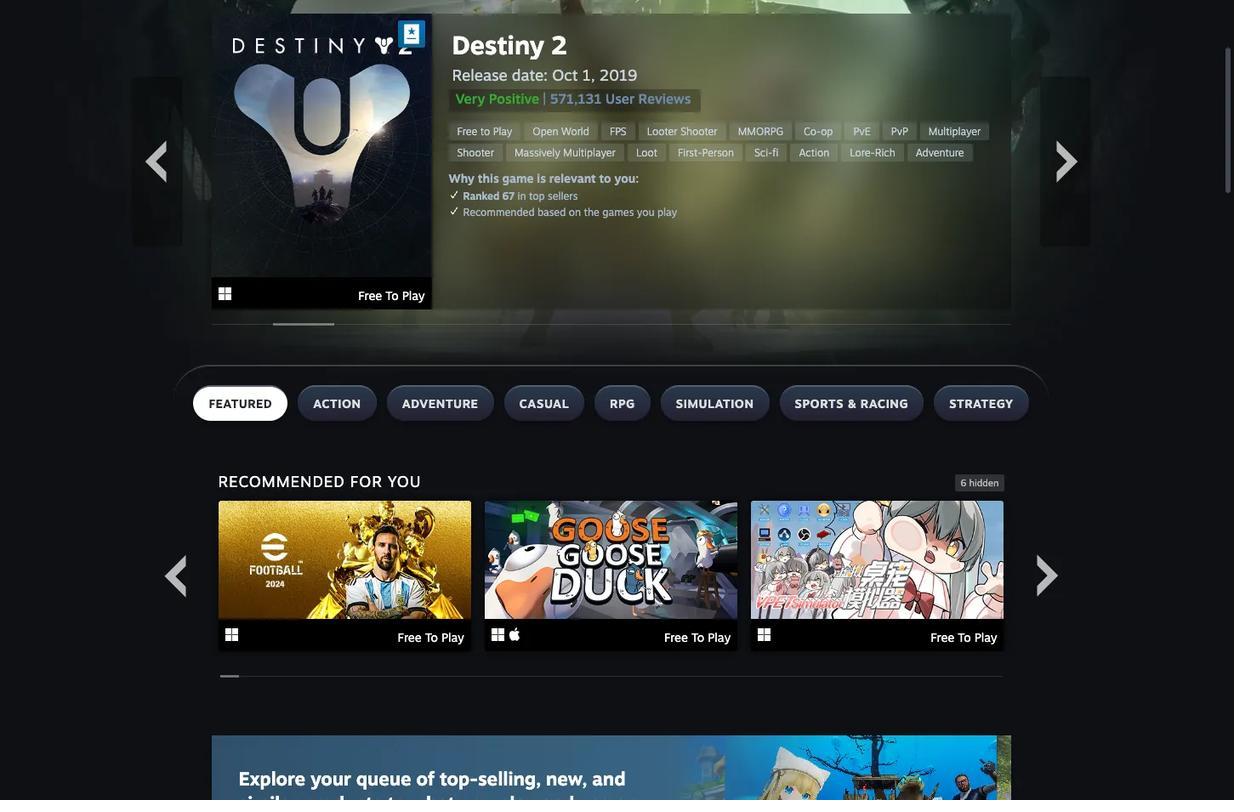 Task type: locate. For each thing, give the bounding box(es) containing it.
free to play
[[358, 289, 425, 303], [398, 630, 464, 645], [664, 630, 731, 645], [931, 630, 997, 645]]

you inside explore your queue of top-selling, new, and similar products to what you play and use o
[[460, 792, 494, 800]]

pve
[[853, 125, 871, 138]]

1 vertical spatial and
[[541, 792, 574, 800]]

you
[[637, 206, 655, 219], [460, 792, 494, 800]]

|
[[543, 90, 546, 107]]

oct
[[552, 65, 578, 84]]

0 vertical spatial adventure
[[916, 146, 964, 159]]

play for the vpet simulator image
[[974, 630, 997, 645]]

action up recommended for you
[[313, 396, 361, 411]]

1 vertical spatial shooter
[[457, 146, 494, 159]]

selling,
[[478, 767, 541, 790]]

casual
[[519, 396, 569, 411]]

first-person link
[[669, 144, 743, 162]]

1 horizontal spatial multiplayer
[[929, 125, 981, 138]]

0 vertical spatial shooter
[[681, 125, 718, 138]]

0 vertical spatial play
[[657, 206, 677, 219]]

massively multiplayer link
[[506, 144, 624, 162]]

0 horizontal spatial play
[[499, 792, 536, 800]]

0 horizontal spatial action
[[313, 396, 361, 411]]

play inside explore your queue of top-selling, new, and similar products to what you play and use o
[[499, 792, 536, 800]]

0 horizontal spatial recommended
[[218, 472, 345, 491]]

0 horizontal spatial you
[[460, 792, 494, 800]]

0 vertical spatial and
[[592, 767, 626, 790]]

play right games
[[657, 206, 677, 219]]

0 vertical spatial you
[[637, 206, 655, 219]]

play
[[493, 125, 512, 138], [402, 289, 425, 303], [441, 630, 464, 645], [708, 630, 731, 645], [974, 630, 997, 645]]

0 vertical spatial previous image
[[134, 140, 176, 183]]

free to play for efootball™ 2024 image
[[398, 630, 464, 645]]

goose goose duck image
[[485, 501, 738, 619]]

adventure
[[916, 146, 964, 159], [402, 396, 479, 411]]

recommended based on the games you play
[[463, 206, 677, 219]]

0 horizontal spatial multiplayer
[[563, 146, 616, 159]]

and down new,
[[541, 792, 574, 800]]

0 horizontal spatial shooter
[[457, 146, 494, 159]]

0 vertical spatial to
[[480, 125, 490, 138]]

of
[[416, 767, 435, 790]]

op
[[821, 125, 833, 138]]

1 vertical spatial action
[[313, 396, 361, 411]]

to left you:
[[599, 171, 611, 185]]

to for the vpet simulator image
[[958, 630, 971, 645]]

1 vertical spatial play
[[499, 792, 536, 800]]

multiplayer
[[929, 125, 981, 138], [563, 146, 616, 159]]

first-person
[[678, 146, 734, 159]]

date:
[[512, 65, 548, 84]]

on
[[569, 206, 581, 219]]

queue
[[356, 767, 411, 790]]

to
[[386, 289, 399, 303], [425, 630, 438, 645], [692, 630, 705, 645], [958, 630, 971, 645]]

hidden
[[969, 477, 999, 489]]

top
[[529, 190, 545, 202]]

sports & racing
[[795, 396, 909, 411]]

multiplayer up adventure 'link'
[[929, 125, 981, 138]]

1,
[[582, 65, 595, 84]]

1 horizontal spatial shooter
[[681, 125, 718, 138]]

this
[[478, 171, 499, 185]]

multiplayer down world
[[563, 146, 616, 159]]

multiplayer link
[[920, 122, 989, 140]]

to for efootball™ 2024 image
[[425, 630, 438, 645]]

play for efootball™ 2024 image
[[441, 630, 464, 645]]

lore-
[[850, 146, 875, 159]]

1 vertical spatial previous image
[[154, 555, 196, 598]]

co-op link
[[795, 122, 842, 140]]

play down 'selling,'
[[499, 792, 536, 800]]

destiny 2 release date: oct 1, 2019 very positive | 571,131 user reviews
[[452, 29, 691, 107]]

destiny 2 image
[[211, 14, 432, 277]]

shooter up first-person
[[681, 125, 718, 138]]

1 horizontal spatial action
[[799, 146, 829, 159]]

co-
[[804, 125, 821, 138]]

game
[[502, 171, 534, 185]]

1 horizontal spatial play
[[657, 206, 677, 219]]

use
[[580, 792, 610, 800]]

first-
[[678, 146, 702, 159]]

user
[[605, 90, 635, 107]]

play
[[657, 206, 677, 219], [499, 792, 536, 800]]

1 vertical spatial adventure
[[402, 396, 479, 411]]

you right games
[[637, 206, 655, 219]]

you:
[[614, 171, 639, 185]]

shooter
[[681, 125, 718, 138], [457, 146, 494, 159]]

2 vertical spatial to
[[387, 792, 406, 800]]

free to play for the vpet simulator image
[[931, 630, 997, 645]]

vpet simulator image
[[751, 501, 1004, 619]]

to
[[480, 125, 490, 138], [599, 171, 611, 185], [387, 792, 406, 800]]

sci-
[[754, 146, 773, 159]]

1 vertical spatial you
[[460, 792, 494, 800]]

to inside explore your queue of top-selling, new, and similar products to what you play and use o
[[387, 792, 406, 800]]

recommended for recommended based on the games you play
[[463, 206, 535, 219]]

0 vertical spatial multiplayer
[[929, 125, 981, 138]]

and
[[592, 767, 626, 790], [541, 792, 574, 800]]

multiplayer shooter
[[457, 125, 981, 159]]

to down queue
[[387, 792, 406, 800]]

6 hidden
[[961, 477, 999, 489]]

looter shooter link
[[639, 122, 726, 140]]

1 horizontal spatial recommended
[[463, 206, 535, 219]]

action down co-
[[799, 146, 829, 159]]

recommended left for
[[218, 472, 345, 491]]

previous image for the bottommost next image
[[154, 555, 196, 598]]

and up use
[[592, 767, 626, 790]]

1 vertical spatial to
[[599, 171, 611, 185]]

explore your queue of top-selling, new, and similar products to what you play and use o
[[239, 767, 638, 800]]

&
[[848, 396, 857, 411]]

0 vertical spatial recommended
[[463, 206, 535, 219]]

1 horizontal spatial to
[[480, 125, 490, 138]]

next image
[[1046, 140, 1088, 183], [1026, 555, 1069, 598]]

recommended for you
[[218, 472, 422, 491]]

simulation
[[676, 396, 754, 411]]

67
[[502, 190, 515, 202]]

0 vertical spatial action
[[799, 146, 829, 159]]

sellers
[[548, 190, 578, 202]]

2 horizontal spatial to
[[599, 171, 611, 185]]

previous image
[[134, 140, 176, 183], [154, 555, 196, 598]]

1 vertical spatial recommended
[[218, 472, 345, 491]]

2
[[551, 29, 567, 60]]

to up the shooter link
[[480, 125, 490, 138]]

pvp link
[[883, 122, 917, 140]]

0 horizontal spatial to
[[387, 792, 406, 800]]

shooter down free to play link
[[457, 146, 494, 159]]

free to play
[[457, 125, 512, 138]]

you down the top-
[[460, 792, 494, 800]]

shooter inside multiplayer shooter
[[457, 146, 494, 159]]

sci-fi link
[[746, 144, 787, 162]]

featured
[[209, 396, 272, 411]]

racing
[[861, 396, 909, 411]]

fps
[[610, 125, 627, 138]]

why this game is relevant to you:
[[449, 171, 639, 185]]

1 horizontal spatial adventure
[[916, 146, 964, 159]]

recommended down 67
[[463, 206, 535, 219]]

is
[[537, 171, 546, 185]]

0 horizontal spatial adventure
[[402, 396, 479, 411]]

pve link
[[845, 122, 879, 140]]



Task type: vqa. For each thing, say whether or not it's contained in the screenshot.
second Buy from the bottom of the page
no



Task type: describe. For each thing, give the bounding box(es) containing it.
adventure link
[[907, 144, 973, 162]]

free for the vpet simulator image
[[931, 630, 955, 645]]

relevant
[[549, 171, 596, 185]]

free for goose goose duck image
[[664, 630, 688, 645]]

sports
[[795, 396, 844, 411]]

similar
[[239, 792, 298, 800]]

6
[[961, 477, 966, 489]]

efootball™ 2024 image
[[218, 501, 471, 619]]

looter
[[647, 125, 678, 138]]

new,
[[546, 767, 587, 790]]

co-op
[[804, 125, 833, 138]]

free for efootball™ 2024 image
[[398, 630, 422, 645]]

the
[[584, 206, 600, 219]]

shooter link
[[449, 144, 503, 162]]

1 vertical spatial multiplayer
[[563, 146, 616, 159]]

world
[[561, 125, 589, 138]]

your
[[310, 767, 351, 790]]

pvp
[[891, 125, 908, 138]]

what
[[411, 792, 455, 800]]

action link
[[791, 144, 838, 162]]

2019
[[599, 65, 637, 84]]

open world
[[533, 125, 589, 138]]

lore-rich link
[[841, 144, 904, 162]]

1 vertical spatial next image
[[1026, 555, 1069, 598]]

1 horizontal spatial you
[[637, 206, 655, 219]]

in
[[518, 190, 526, 202]]

1 horizontal spatial and
[[592, 767, 626, 790]]

why
[[449, 171, 475, 185]]

fi
[[773, 146, 779, 159]]

based
[[538, 206, 566, 219]]

571,131
[[550, 90, 602, 107]]

reviews
[[638, 90, 691, 107]]

lore-rich
[[850, 146, 895, 159]]

sci-fi
[[754, 146, 779, 159]]

0 vertical spatial next image
[[1046, 140, 1088, 183]]

loot
[[636, 146, 657, 159]]

person
[[702, 146, 734, 159]]

looter shooter
[[647, 125, 718, 138]]

mmorpg link
[[730, 122, 792, 140]]

open
[[533, 125, 558, 138]]

for
[[350, 472, 382, 491]]

open world link
[[524, 122, 598, 140]]

fps link
[[601, 122, 635, 140]]

mmorpg
[[738, 125, 783, 138]]

explore
[[239, 767, 305, 790]]

free to play link
[[449, 122, 521, 140]]

massively multiplayer
[[515, 146, 616, 159]]

play for goose goose duck image
[[708, 630, 731, 645]]

to for goose goose duck image
[[692, 630, 705, 645]]

release
[[452, 65, 508, 84]]

games
[[603, 206, 634, 219]]

loot link
[[628, 144, 666, 162]]

ranked 67 in top sellers
[[463, 190, 578, 202]]

0 horizontal spatial and
[[541, 792, 574, 800]]

positive
[[489, 90, 539, 107]]

destiny 2 link
[[452, 29, 701, 60]]

free to play for goose goose duck image
[[664, 630, 731, 645]]

rpg
[[610, 396, 635, 411]]

shooter for multiplayer shooter
[[457, 146, 494, 159]]

strategy
[[949, 396, 1014, 411]]

products
[[303, 792, 382, 800]]

recommended for recommended for you
[[218, 472, 345, 491]]

massively
[[515, 146, 560, 159]]

previous image for next image to the top
[[134, 140, 176, 183]]

very
[[455, 90, 485, 107]]

shooter for looter shooter
[[681, 125, 718, 138]]

you
[[388, 472, 422, 491]]

destiny
[[452, 29, 544, 60]]

rich
[[875, 146, 895, 159]]

adventure inside 'link'
[[916, 146, 964, 159]]

multiplayer inside multiplayer shooter
[[929, 125, 981, 138]]

ranked
[[463, 190, 500, 202]]

top-
[[440, 767, 478, 790]]



